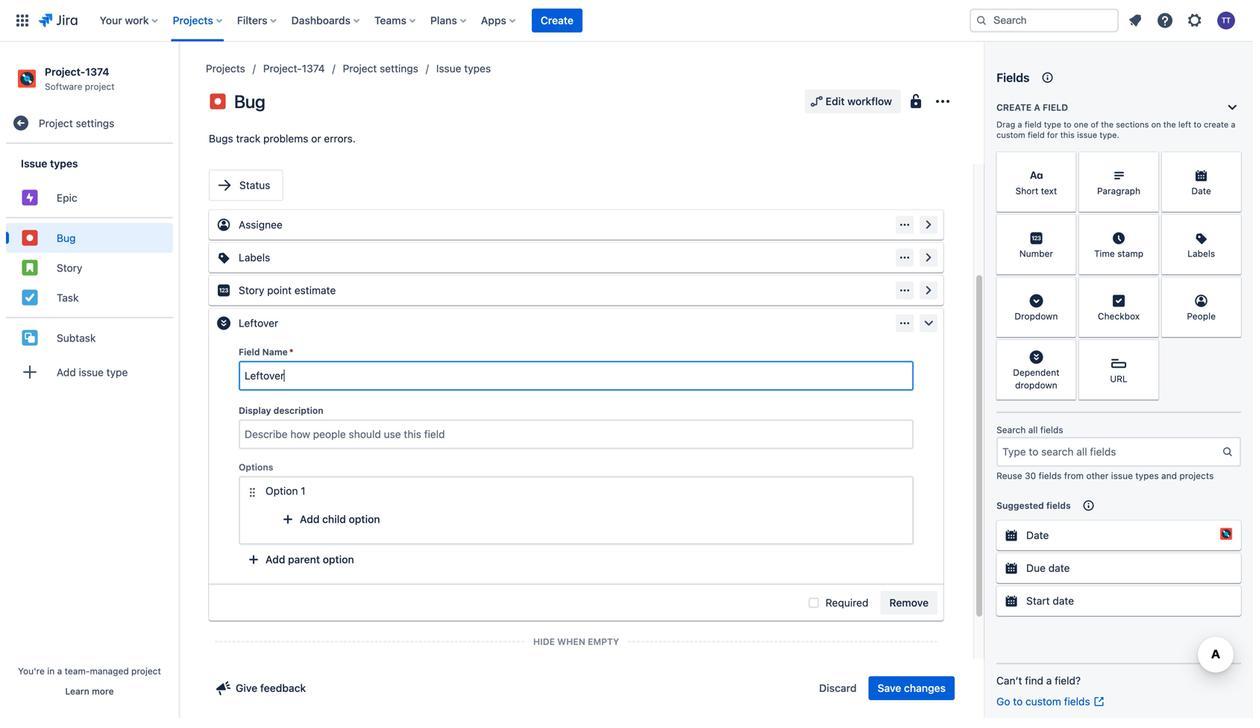 Task type: vqa. For each thing, say whether or not it's contained in the screenshot.
list item within list
no



Task type: describe. For each thing, give the bounding box(es) containing it.
errors.
[[324, 132, 356, 145]]

appswitcher icon image
[[13, 12, 31, 29]]

1374 for project-1374 software project
[[85, 66, 109, 78]]

1 horizontal spatial to
[[1064, 120, 1072, 129]]

more actions for assignee image
[[899, 219, 911, 231]]

fields left this link will be opened in a new tab 'icon'
[[1064, 696, 1091, 708]]

bugs track problems or errors.
[[209, 132, 356, 145]]

learn more button
[[65, 686, 114, 698]]

work
[[125, 14, 149, 26]]

more actions for leftover image
[[899, 317, 911, 329]]

give feedback button
[[209, 677, 315, 701]]

0 horizontal spatial to
[[1013, 696, 1023, 708]]

project- for project-1374 software project
[[45, 66, 85, 78]]

Display description field
[[240, 421, 912, 448]]

projects link
[[206, 60, 245, 78]]

time stamp
[[1094, 248, 1144, 259]]

team-
[[65, 666, 90, 677]]

create for create a field
[[997, 102, 1032, 113]]

issue types inside sidebar element
[[21, 157, 78, 170]]

in
[[47, 666, 55, 677]]

dropdown
[[1015, 311, 1058, 322]]

your profile and settings image
[[1218, 12, 1236, 29]]

context fields element
[[203, 134, 950, 627]]

30
[[1025, 471, 1036, 481]]

track
[[236, 132, 261, 145]]

remove button
[[881, 591, 938, 615]]

this
[[1061, 130, 1075, 140]]

problems
[[263, 132, 308, 145]]

task link
[[6, 283, 173, 313]]

projects for projects link
[[206, 62, 245, 75]]

bugs
[[209, 132, 233, 145]]

0 vertical spatial settings
[[380, 62, 418, 75]]

text
[[1041, 186, 1057, 196]]

paragraph
[[1097, 186, 1141, 196]]

start
[[1027, 595, 1050, 607]]

learn
[[65, 686, 89, 697]]

edit workflow button
[[805, 90, 901, 113]]

fields right all
[[1041, 425, 1064, 435]]

fields
[[997, 71, 1030, 85]]

start date
[[1027, 595, 1074, 607]]

sections
[[1116, 120, 1149, 129]]

other
[[1087, 471, 1109, 481]]

a right the find
[[1047, 675, 1052, 687]]

dependent dropdown
[[1013, 367, 1060, 391]]

story for story point estimate
[[239, 284, 264, 297]]

apps
[[481, 14, 507, 26]]

go
[[997, 696, 1011, 708]]

suggested fields
[[997, 501, 1071, 511]]

on
[[1152, 120, 1161, 129]]

2 the from the left
[[1164, 120, 1176, 129]]

story link
[[6, 253, 173, 283]]

create button
[[532, 9, 583, 32]]

epic
[[57, 192, 77, 204]]

labels button
[[209, 243, 944, 273]]

due date button
[[997, 554, 1242, 583]]

edit
[[826, 95, 845, 107]]

plans button
[[426, 9, 472, 32]]

no restrictions image
[[907, 93, 925, 110]]

more information image for checkbox
[[1140, 279, 1157, 297]]

display description
[[239, 405, 324, 416]]

subtask link
[[6, 323, 173, 353]]

type inside button
[[106, 366, 128, 378]]

go to custom fields
[[997, 696, 1091, 708]]

Type to search all fields text field
[[998, 439, 1222, 466]]

dependent
[[1013, 367, 1060, 378]]

help image
[[1156, 12, 1174, 29]]

settings inside sidebar element
[[76, 117, 114, 129]]

add for add issue type
[[57, 366, 76, 378]]

a down more information about the fields image on the right
[[1034, 102, 1041, 113]]

your work
[[100, 14, 149, 26]]

you're in a team-managed project
[[18, 666, 161, 677]]

give feedback
[[236, 682, 306, 695]]

sidebar navigation image
[[163, 60, 195, 90]]

create
[[1204, 120, 1229, 129]]

can't
[[997, 675, 1022, 687]]

types inside sidebar element
[[50, 157, 78, 170]]

open field configuration image
[[920, 282, 938, 300]]

sidebar element
[[0, 42, 179, 718]]

search all fields
[[997, 425, 1064, 435]]

subtask
[[57, 332, 96, 344]]

1374 for project-1374
[[302, 62, 325, 75]]

bug inside bug link
[[57, 232, 76, 244]]

one
[[1074, 120, 1089, 129]]

dashboards
[[291, 14, 351, 26]]

due
[[1027, 562, 1046, 574]]

labels inside "button"
[[239, 251, 270, 264]]

for
[[1047, 130, 1058, 140]]

project-1374 link
[[263, 60, 325, 78]]

dropdown
[[1015, 380, 1058, 391]]

status
[[239, 179, 270, 191]]

empty
[[588, 637, 619, 647]]

hide when empty
[[533, 637, 619, 647]]

field name *
[[239, 347, 294, 357]]

1 vertical spatial project settings link
[[6, 108, 173, 138]]

1 vertical spatial project
[[131, 666, 161, 677]]

field for drag
[[1025, 120, 1042, 129]]

discard button
[[810, 677, 866, 701]]

settings image
[[1186, 12, 1204, 29]]

assignee
[[239, 219, 283, 231]]

from
[[1064, 471, 1084, 481]]

1 horizontal spatial issue
[[436, 62, 462, 75]]

add issue type image
[[21, 363, 39, 381]]

search image
[[976, 15, 988, 26]]

1 vertical spatial custom
[[1026, 696, 1062, 708]]

more
[[92, 686, 114, 697]]

options
[[239, 462, 273, 473]]

*
[[289, 347, 294, 357]]

field?
[[1055, 675, 1081, 687]]

Search field
[[970, 9, 1119, 32]]

add parent option button
[[239, 548, 363, 572]]

task
[[57, 292, 79, 304]]

1 horizontal spatial issue types
[[436, 62, 491, 75]]

group containing issue types
[[6, 144, 173, 396]]

bug link
[[6, 223, 173, 253]]

more actions for labels image
[[899, 252, 911, 264]]

fields left more information about the suggested fields icon
[[1047, 501, 1071, 511]]

suggested
[[997, 501, 1044, 511]]

close field configuration image
[[920, 314, 938, 332]]

notifications image
[[1127, 12, 1145, 29]]

date button
[[997, 521, 1242, 551]]

banner containing your work
[[0, 0, 1253, 42]]

leftover
[[239, 317, 278, 329]]

project settings inside sidebar element
[[39, 117, 114, 129]]

create for create
[[541, 14, 574, 26]]

short text
[[1016, 186, 1057, 196]]

reuse
[[997, 471, 1023, 481]]

a right in
[[57, 666, 62, 677]]



Task type: locate. For each thing, give the bounding box(es) containing it.
dashboards button
[[287, 9, 366, 32]]

option right parent
[[323, 554, 354, 566]]

1 horizontal spatial labels
[[1188, 248, 1216, 259]]

display
[[239, 405, 271, 416]]

number
[[1020, 248, 1053, 259]]

1 vertical spatial story
[[239, 284, 264, 297]]

the up "type."
[[1101, 120, 1114, 129]]

1 horizontal spatial add
[[266, 554, 285, 566]]

0 vertical spatial issue
[[436, 62, 462, 75]]

find
[[1025, 675, 1044, 687]]

date right "due"
[[1049, 562, 1070, 574]]

field up for
[[1043, 102, 1068, 113]]

add left child
[[300, 513, 320, 526]]

give
[[236, 682, 258, 695]]

0 vertical spatial projects
[[173, 14, 213, 26]]

2 horizontal spatial more information image
[[1222, 279, 1240, 297]]

stamp
[[1118, 248, 1144, 259]]

short
[[1016, 186, 1039, 196]]

project- for project-1374
[[263, 62, 302, 75]]

add child option
[[300, 513, 380, 526]]

1 horizontal spatial project settings
[[343, 62, 418, 75]]

0 vertical spatial types
[[464, 62, 491, 75]]

teams
[[375, 14, 407, 26]]

discard
[[819, 682, 857, 695]]

field down create a field at the right top of page
[[1025, 120, 1042, 129]]

project- inside the project-1374 software project
[[45, 66, 85, 78]]

story up task
[[57, 262, 82, 274]]

types down primary element
[[464, 62, 491, 75]]

learn more
[[65, 686, 114, 697]]

0 horizontal spatial story
[[57, 262, 82, 274]]

1 the from the left
[[1101, 120, 1114, 129]]

0 vertical spatial create
[[541, 14, 574, 26]]

0 horizontal spatial more information image
[[1057, 279, 1075, 297]]

custom down drag
[[997, 130, 1026, 140]]

1374 inside project-1374 link
[[302, 62, 325, 75]]

add left parent
[[266, 554, 285, 566]]

a right create
[[1231, 120, 1236, 129]]

filters
[[237, 14, 268, 26]]

time
[[1094, 248, 1115, 259]]

1 vertical spatial project
[[39, 117, 73, 129]]

2 horizontal spatial issue
[[1111, 471, 1133, 481]]

type inside drag a field type to one of the sections on the left to create a custom field for this issue type.
[[1044, 120, 1062, 129]]

issue types down plans dropdown button
[[436, 62, 491, 75]]

0 horizontal spatial issue types
[[21, 157, 78, 170]]

story inside sidebar element
[[57, 262, 82, 274]]

fields right 30
[[1039, 471, 1062, 481]]

1 more information image from the left
[[1057, 279, 1075, 297]]

project settings link
[[343, 60, 418, 78], [6, 108, 173, 138]]

0 vertical spatial open field configuration image
[[920, 216, 938, 234]]

project- up software
[[45, 66, 85, 78]]

1 vertical spatial types
[[50, 157, 78, 170]]

0 vertical spatial custom
[[997, 130, 1026, 140]]

story point estimate button
[[209, 276, 944, 306]]

projects inside projects dropdown button
[[173, 14, 213, 26]]

1 vertical spatial option
[[323, 554, 354, 566]]

projects up issue type icon
[[206, 62, 245, 75]]

your work button
[[95, 9, 164, 32]]

drag handle image
[[243, 484, 261, 502]]

more information about the suggested fields image
[[1080, 497, 1098, 515]]

and
[[1162, 471, 1177, 481]]

1 horizontal spatial the
[[1164, 120, 1176, 129]]

managed
[[90, 666, 129, 677]]

issue inside sidebar element
[[21, 157, 47, 170]]

0 horizontal spatial issue
[[21, 157, 47, 170]]

1 vertical spatial bug
[[57, 232, 76, 244]]

custom inside drag a field type to one of the sections on the left to create a custom field for this issue type.
[[997, 130, 1026, 140]]

edit workflow group
[[805, 90, 955, 113]]

1374 down the your
[[85, 66, 109, 78]]

1 vertical spatial create
[[997, 102, 1032, 113]]

0 horizontal spatial add
[[57, 366, 76, 378]]

add inside add issue type button
[[57, 366, 76, 378]]

project down software
[[39, 117, 73, 129]]

issue type icon image
[[209, 93, 227, 110]]

0 horizontal spatial the
[[1101, 120, 1114, 129]]

type down subtask link
[[106, 366, 128, 378]]

create inside button
[[541, 14, 574, 26]]

project inside sidebar element
[[39, 117, 73, 129]]

group
[[6, 144, 173, 396], [6, 217, 173, 317], [810, 677, 955, 701]]

0 vertical spatial date
[[1192, 186, 1212, 196]]

1 horizontal spatial story
[[239, 284, 264, 297]]

0 vertical spatial date
[[1049, 562, 1070, 574]]

project
[[343, 62, 377, 75], [39, 117, 73, 129]]

more information image for dropdown
[[1057, 279, 1075, 297]]

you're
[[18, 666, 45, 677]]

project settings link down software
[[6, 108, 173, 138]]

settings
[[380, 62, 418, 75], [76, 117, 114, 129]]

more information image
[[1057, 279, 1075, 297], [1140, 279, 1157, 297], [1222, 279, 1240, 297]]

issue down one
[[1077, 130, 1098, 140]]

1 horizontal spatial settings
[[380, 62, 418, 75]]

add for add parent option
[[266, 554, 285, 566]]

more actions for story point estimate image
[[899, 285, 911, 297]]

0 vertical spatial bug
[[234, 91, 265, 112]]

or
[[311, 132, 321, 145]]

1 horizontal spatial 1374
[[302, 62, 325, 75]]

date inside button
[[1027, 529, 1049, 542]]

teams button
[[370, 9, 421, 32]]

1 horizontal spatial create
[[997, 102, 1032, 113]]

0 horizontal spatial type
[[106, 366, 128, 378]]

1374 inside the project-1374 software project
[[85, 66, 109, 78]]

point
[[267, 284, 292, 297]]

add inside add parent option button
[[266, 554, 285, 566]]

1 horizontal spatial more information image
[[1140, 279, 1157, 297]]

settings down teams popup button
[[380, 62, 418, 75]]

field left for
[[1028, 130, 1045, 140]]

project settings
[[343, 62, 418, 75], [39, 117, 114, 129]]

project down teams
[[343, 62, 377, 75]]

go to custom fields link
[[997, 695, 1105, 710]]

child
[[322, 513, 346, 526]]

story inside button
[[239, 284, 264, 297]]

more options image
[[934, 93, 952, 110]]

2 vertical spatial add
[[266, 554, 285, 566]]

issue up epic link
[[21, 157, 47, 170]]

primary element
[[9, 0, 958, 41]]

feedback
[[260, 682, 306, 695]]

option for add child option
[[349, 513, 380, 526]]

url
[[1110, 374, 1128, 384]]

1 horizontal spatial type
[[1044, 120, 1062, 129]]

date down create
[[1192, 186, 1212, 196]]

1 open field configuration image from the top
[[920, 216, 938, 234]]

story left point
[[239, 284, 264, 297]]

1 vertical spatial projects
[[206, 62, 245, 75]]

3 more information image from the left
[[1222, 279, 1240, 297]]

story
[[57, 262, 82, 274], [239, 284, 264, 297]]

option
[[349, 513, 380, 526], [323, 554, 354, 566]]

1 horizontal spatial project-
[[263, 62, 302, 75]]

issue types up epic
[[21, 157, 78, 170]]

when
[[557, 637, 586, 647]]

to right left
[[1194, 120, 1202, 129]]

people
[[1187, 311, 1216, 322]]

issue down subtask link
[[79, 366, 104, 378]]

custom
[[997, 130, 1026, 140], [1026, 696, 1062, 708]]

bug
[[234, 91, 265, 112], [57, 232, 76, 244]]

0 horizontal spatial project
[[39, 117, 73, 129]]

open field configuration image inside assignee button
[[920, 216, 938, 234]]

issue right other
[[1111, 471, 1133, 481]]

0 horizontal spatial settings
[[76, 117, 114, 129]]

0 horizontal spatial project settings
[[39, 117, 114, 129]]

1 vertical spatial issue
[[79, 366, 104, 378]]

open field configuration image for labels
[[920, 249, 938, 267]]

open field configuration image for assignee
[[920, 216, 938, 234]]

banner
[[0, 0, 1253, 42]]

1 vertical spatial project settings
[[39, 117, 114, 129]]

issue
[[436, 62, 462, 75], [21, 157, 47, 170]]

add for add child option
[[300, 513, 320, 526]]

2 horizontal spatial add
[[300, 513, 320, 526]]

0 horizontal spatial create
[[541, 14, 574, 26]]

1374 down the dashboards
[[302, 62, 325, 75]]

field for create
[[1043, 102, 1068, 113]]

open field configuration image
[[920, 216, 938, 234], [920, 249, 938, 267]]

add issue type
[[57, 366, 128, 378]]

create right the apps popup button
[[541, 14, 574, 26]]

parent
[[288, 554, 320, 566]]

project-1374 software project
[[45, 66, 115, 92]]

changes
[[904, 682, 946, 695]]

epic link
[[6, 183, 173, 213]]

Option 1 field
[[261, 478, 910, 505]]

2 horizontal spatial types
[[1136, 471, 1159, 481]]

2 open field configuration image from the top
[[920, 249, 938, 267]]

open field configuration image right more actions for labels icon at top right
[[920, 249, 938, 267]]

1 horizontal spatial bug
[[234, 91, 265, 112]]

project- down filters popup button
[[263, 62, 302, 75]]

date
[[1192, 186, 1212, 196], [1027, 529, 1049, 542]]

this link will be opened in a new tab image
[[1094, 696, 1105, 708]]

0 vertical spatial story
[[57, 262, 82, 274]]

plans
[[430, 14, 457, 26]]

labels down assignee
[[239, 251, 270, 264]]

2 vertical spatial field
[[1028, 130, 1045, 140]]

project inside the project-1374 software project
[[85, 81, 115, 92]]

custom down can't find a field?
[[1026, 696, 1062, 708]]

issue inside button
[[79, 366, 104, 378]]

1 vertical spatial date
[[1053, 595, 1074, 607]]

1 horizontal spatial issue
[[1077, 130, 1098, 140]]

add
[[57, 366, 76, 378], [300, 513, 320, 526], [266, 554, 285, 566]]

date right start
[[1053, 595, 1074, 607]]

1 vertical spatial open field configuration image
[[920, 249, 938, 267]]

0 vertical spatial project
[[85, 81, 115, 92]]

add down subtask at top left
[[57, 366, 76, 378]]

labels up people
[[1188, 248, 1216, 259]]

0 horizontal spatial project
[[85, 81, 115, 92]]

issue types link
[[436, 60, 491, 78]]

filters button
[[233, 9, 282, 32]]

1 horizontal spatial project
[[343, 62, 377, 75]]

a
[[1034, 102, 1041, 113], [1018, 120, 1023, 129], [1231, 120, 1236, 129], [57, 666, 62, 677], [1047, 675, 1052, 687]]

the right on
[[1164, 120, 1176, 129]]

1 vertical spatial field
[[1025, 120, 1042, 129]]

1 vertical spatial type
[[106, 366, 128, 378]]

2 more information image from the left
[[1140, 279, 1157, 297]]

0 vertical spatial issue types
[[436, 62, 491, 75]]

add inside add child option button
[[300, 513, 320, 526]]

project settings down software
[[39, 117, 114, 129]]

date down suggested fields
[[1027, 529, 1049, 542]]

hide
[[533, 637, 555, 647]]

2 vertical spatial issue
[[1111, 471, 1133, 481]]

to right go
[[1013, 696, 1023, 708]]

jira image
[[39, 12, 77, 29], [39, 12, 77, 29]]

to
[[1064, 120, 1072, 129], [1194, 120, 1202, 129], [1013, 696, 1023, 708]]

add parent option
[[266, 554, 354, 566]]

1 horizontal spatial types
[[464, 62, 491, 75]]

0 vertical spatial option
[[349, 513, 380, 526]]

1 horizontal spatial project settings link
[[343, 60, 418, 78]]

create
[[541, 14, 574, 26], [997, 102, 1032, 113]]

0 horizontal spatial issue
[[79, 366, 104, 378]]

field
[[239, 347, 260, 357]]

date for due date
[[1049, 562, 1070, 574]]

all
[[1029, 425, 1038, 435]]

assignee button
[[209, 210, 944, 240]]

projects button
[[168, 9, 228, 32]]

bug up story link
[[57, 232, 76, 244]]

your
[[100, 14, 122, 26]]

project settings link down teams
[[343, 60, 418, 78]]

2 vertical spatial types
[[1136, 471, 1159, 481]]

date
[[1049, 562, 1070, 574], [1053, 595, 1074, 607]]

types up epic
[[50, 157, 78, 170]]

drag a field type to one of the sections on the left to create a custom field for this issue type.
[[997, 120, 1236, 140]]

more information about the fields image
[[1039, 69, 1057, 87]]

create a field
[[997, 102, 1068, 113]]

0 vertical spatial add
[[57, 366, 76, 378]]

workflow
[[848, 95, 892, 107]]

open field configuration image right more actions for assignee image
[[920, 216, 938, 234]]

project settings down teams
[[343, 62, 418, 75]]

1 vertical spatial date
[[1027, 529, 1049, 542]]

Name the field you selected from the Create a field section. field
[[240, 363, 912, 389]]

1 vertical spatial settings
[[76, 117, 114, 129]]

projects for projects dropdown button
[[173, 14, 213, 26]]

save changes
[[878, 682, 946, 695]]

0 vertical spatial issue
[[1077, 130, 1098, 140]]

option for add parent option
[[323, 554, 354, 566]]

0 horizontal spatial 1374
[[85, 66, 109, 78]]

1 vertical spatial issue
[[21, 157, 47, 170]]

1 horizontal spatial date
[[1192, 186, 1212, 196]]

date for start date
[[1053, 595, 1074, 607]]

group containing discard
[[810, 677, 955, 701]]

type up for
[[1044, 120, 1062, 129]]

labels
[[1188, 248, 1216, 259], [239, 251, 270, 264]]

0 horizontal spatial date
[[1027, 529, 1049, 542]]

bug right issue type icon
[[234, 91, 265, 112]]

0 vertical spatial field
[[1043, 102, 1068, 113]]

1 horizontal spatial project
[[131, 666, 161, 677]]

group containing bug
[[6, 217, 173, 317]]

0 vertical spatial type
[[1044, 120, 1062, 129]]

projects
[[173, 14, 213, 26], [206, 62, 245, 75]]

a right drag
[[1018, 120, 1023, 129]]

projects up sidebar navigation image
[[173, 14, 213, 26]]

0 horizontal spatial types
[[50, 157, 78, 170]]

0 horizontal spatial labels
[[239, 251, 270, 264]]

remove
[[890, 597, 929, 609]]

projects
[[1180, 471, 1214, 481]]

issue down plans dropdown button
[[436, 62, 462, 75]]

0 vertical spatial project settings link
[[343, 60, 418, 78]]

2 horizontal spatial to
[[1194, 120, 1202, 129]]

edit workflow
[[826, 95, 892, 107]]

0 vertical spatial project settings
[[343, 62, 418, 75]]

1 vertical spatial add
[[300, 513, 320, 526]]

save changes button
[[869, 677, 955, 701]]

project right 'managed'
[[131, 666, 161, 677]]

issue inside drag a field type to one of the sections on the left to create a custom field for this issue type.
[[1077, 130, 1098, 140]]

add child option button
[[273, 508, 389, 532]]

0 horizontal spatial project settings link
[[6, 108, 173, 138]]

story for story
[[57, 262, 82, 274]]

to up this
[[1064, 120, 1072, 129]]

types left and at the bottom of page
[[1136, 471, 1159, 481]]

option right child
[[349, 513, 380, 526]]

0 horizontal spatial bug
[[57, 232, 76, 244]]

0 vertical spatial project
[[343, 62, 377, 75]]

0 horizontal spatial project-
[[45, 66, 85, 78]]

project-1374
[[263, 62, 325, 75]]

more information image for people
[[1222, 279, 1240, 297]]

create up drag
[[997, 102, 1032, 113]]

1 vertical spatial issue types
[[21, 157, 78, 170]]

project right software
[[85, 81, 115, 92]]

settings down the project-1374 software project
[[76, 117, 114, 129]]

apps button
[[477, 9, 521, 32]]



